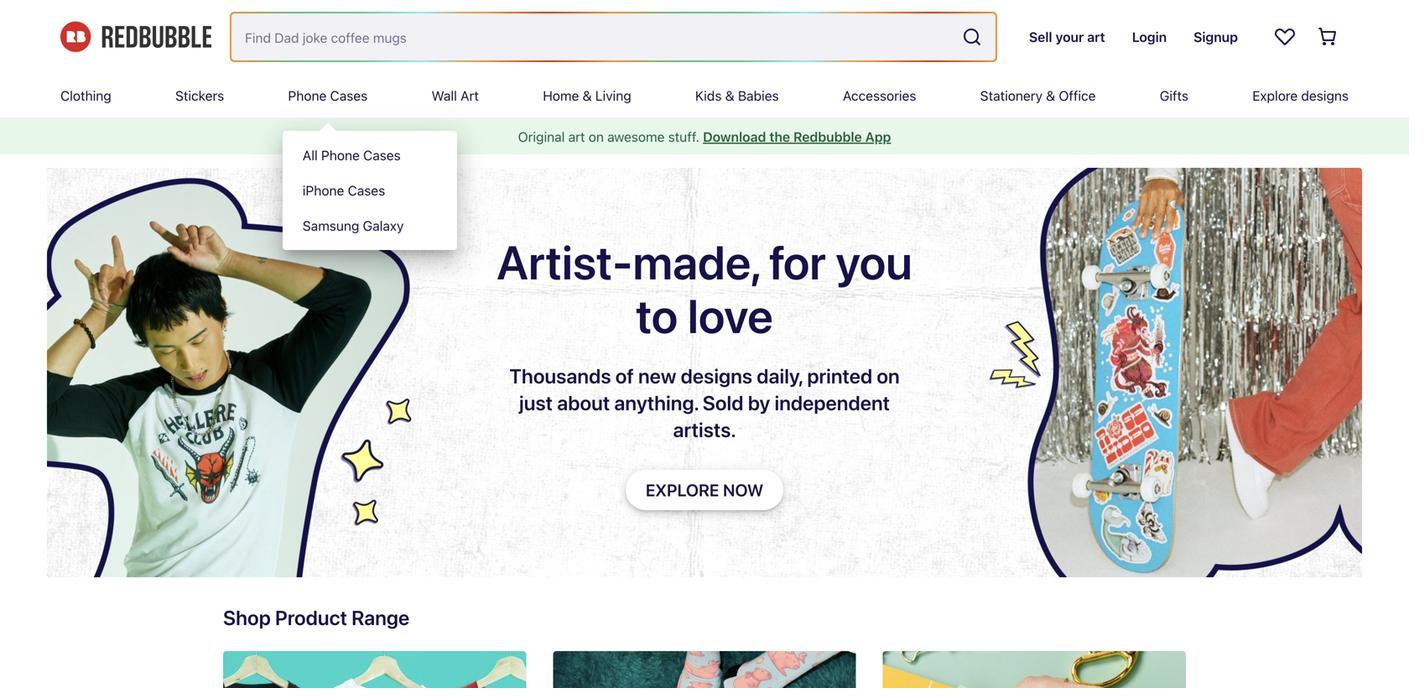 Task type: vqa. For each thing, say whether or not it's contained in the screenshot.
MENU ITEM
yes



Task type: describe. For each thing, give the bounding box(es) containing it.
new
[[639, 364, 677, 388]]

made,
[[633, 234, 760, 290]]

art
[[461, 88, 479, 104]]

just
[[519, 391, 553, 415]]

stationery & office link
[[981, 74, 1096, 117]]

0 vertical spatial phone
[[288, 88, 327, 104]]

stickers link
[[175, 74, 224, 117]]

home & living link
[[543, 74, 632, 117]]

& for stationery
[[1047, 88, 1056, 104]]

all
[[303, 147, 318, 163]]

stationery
[[981, 88, 1043, 104]]

phone cases link
[[288, 74, 368, 117]]

living
[[596, 88, 632, 104]]

you
[[836, 234, 913, 290]]

cases for iphone cases
[[348, 183, 385, 198]]

artist-made, for you to love
[[497, 234, 913, 343]]

original art on awesome stuff. download the redbubble app
[[518, 129, 892, 145]]

menu containing all phone cases
[[283, 131, 457, 250]]

sold
[[703, 391, 744, 415]]

home & living
[[543, 88, 632, 104]]

original
[[518, 129, 565, 145]]

explore designs link
[[1253, 74, 1349, 117]]

office
[[1059, 88, 1096, 104]]

samsung
[[303, 218, 359, 234]]

for
[[770, 234, 827, 290]]

app
[[866, 129, 892, 145]]

about
[[557, 391, 610, 415]]

iphone cases
[[303, 183, 385, 198]]

redbubble
[[794, 129, 862, 145]]

wall
[[432, 88, 457, 104]]

menu item containing phone cases
[[283, 74, 457, 250]]

& for kids
[[726, 88, 735, 104]]

redbubble logo image
[[60, 22, 211, 52]]

samsung galaxy link
[[283, 208, 457, 243]]

shop stickers image
[[883, 651, 1187, 688]]

love
[[688, 288, 774, 343]]

1 vertical spatial cases
[[363, 147, 401, 163]]

& for home
[[583, 88, 592, 104]]

artists.
[[673, 418, 736, 441]]

to
[[636, 288, 678, 343]]

product
[[275, 606, 347, 629]]

of
[[616, 364, 634, 388]]

gifts
[[1160, 88, 1189, 104]]

phone cases
[[288, 88, 368, 104]]

all phone cases
[[303, 147, 401, 163]]

range
[[352, 606, 410, 629]]

accessories
[[843, 88, 917, 104]]

clothing link
[[60, 74, 111, 117]]

phone inside "menu"
[[321, 147, 360, 163]]

art
[[569, 129, 585, 145]]

all phone cases link
[[283, 138, 457, 173]]

stuff.
[[669, 129, 700, 145]]

clothing
[[60, 88, 111, 104]]



Task type: locate. For each thing, give the bounding box(es) containing it.
menu bar containing clothing
[[60, 74, 1349, 250]]

designs inside thousands of new designs daily, printed on just about anything. sold by independent artists.
[[681, 364, 753, 388]]

phone up all
[[288, 88, 327, 104]]

1 & from the left
[[583, 88, 592, 104]]

on right art
[[589, 129, 604, 145]]

0 horizontal spatial designs
[[681, 364, 753, 388]]

galaxy
[[363, 218, 404, 234]]

& left the office
[[1047, 88, 1056, 104]]

None field
[[232, 13, 996, 60]]

kids & babies link
[[696, 74, 779, 117]]

1 vertical spatial on
[[877, 364, 900, 388]]

designs right explore in the top right of the page
[[1302, 88, 1349, 104]]

0 vertical spatial designs
[[1302, 88, 1349, 104]]

iphone
[[303, 183, 344, 198]]

phone right all
[[321, 147, 360, 163]]

1 horizontal spatial on
[[877, 364, 900, 388]]

0 vertical spatial cases
[[330, 88, 368, 104]]

2 vertical spatial cases
[[348, 183, 385, 198]]

2 horizontal spatial &
[[1047, 88, 1056, 104]]

cases
[[330, 88, 368, 104], [363, 147, 401, 163], [348, 183, 385, 198]]

by
[[748, 391, 771, 415]]

cases for phone cases
[[330, 88, 368, 104]]

explore designs
[[1253, 88, 1349, 104]]

cases up iphone cases 'link'
[[363, 147, 401, 163]]

gifts link
[[1160, 74, 1189, 117]]

independent
[[775, 391, 890, 415]]

on
[[589, 129, 604, 145], [877, 364, 900, 388]]

0 horizontal spatial on
[[589, 129, 604, 145]]

1 vertical spatial phone
[[321, 147, 360, 163]]

1 vertical spatial designs
[[681, 364, 753, 388]]

& right the kids
[[726, 88, 735, 104]]

kids
[[696, 88, 722, 104]]

1 horizontal spatial &
[[726, 88, 735, 104]]

cases up all phone cases
[[330, 88, 368, 104]]

menu bar
[[60, 74, 1349, 250]]

wall art
[[432, 88, 479, 104]]

on inside thousands of new designs daily, printed on just about anything. sold by independent artists.
[[877, 364, 900, 388]]

anything.
[[615, 391, 699, 415]]

menu item
[[283, 74, 457, 250]]

accessories link
[[843, 74, 917, 117]]

& left 'living'
[[583, 88, 592, 104]]

daily,
[[757, 364, 803, 388]]

1 horizontal spatial designs
[[1302, 88, 1349, 104]]

artist-
[[497, 234, 633, 290]]

shop t-shirts image
[[223, 651, 526, 688]]

printed
[[808, 364, 873, 388]]

cases up samsung galaxy link
[[348, 183, 385, 198]]

designs up sold on the bottom of the page
[[681, 364, 753, 388]]

stickers
[[175, 88, 224, 104]]

wall art link
[[432, 74, 479, 117]]

&
[[583, 88, 592, 104], [726, 88, 735, 104], [1047, 88, 1056, 104]]

shop product range
[[223, 606, 410, 629]]

download
[[703, 129, 767, 145]]

cases inside 'link'
[[348, 183, 385, 198]]

kids & babies
[[696, 88, 779, 104]]

stationery & office
[[981, 88, 1096, 104]]

thousands
[[510, 364, 611, 388]]

samsung galaxy
[[303, 218, 404, 234]]

babies
[[738, 88, 779, 104]]

on right printed
[[877, 364, 900, 388]]

0 horizontal spatial &
[[583, 88, 592, 104]]

phone
[[288, 88, 327, 104], [321, 147, 360, 163]]

menu
[[283, 131, 457, 250]]

designs
[[1302, 88, 1349, 104], [681, 364, 753, 388]]

home
[[543, 88, 579, 104]]

shop deals image
[[553, 651, 857, 688]]

iphone cases link
[[283, 173, 457, 208]]

the
[[770, 129, 791, 145]]

download the redbubble app link
[[703, 129, 892, 145]]

shop
[[223, 606, 271, 629]]

0 vertical spatial on
[[589, 129, 604, 145]]

2 & from the left
[[726, 88, 735, 104]]

explore
[[1253, 88, 1298, 104]]

thousands of new designs daily, printed on just about anything. sold by independent artists.
[[510, 364, 900, 441]]

3 & from the left
[[1047, 88, 1056, 104]]

awesome
[[608, 129, 665, 145]]

Search term search field
[[232, 13, 956, 60]]



